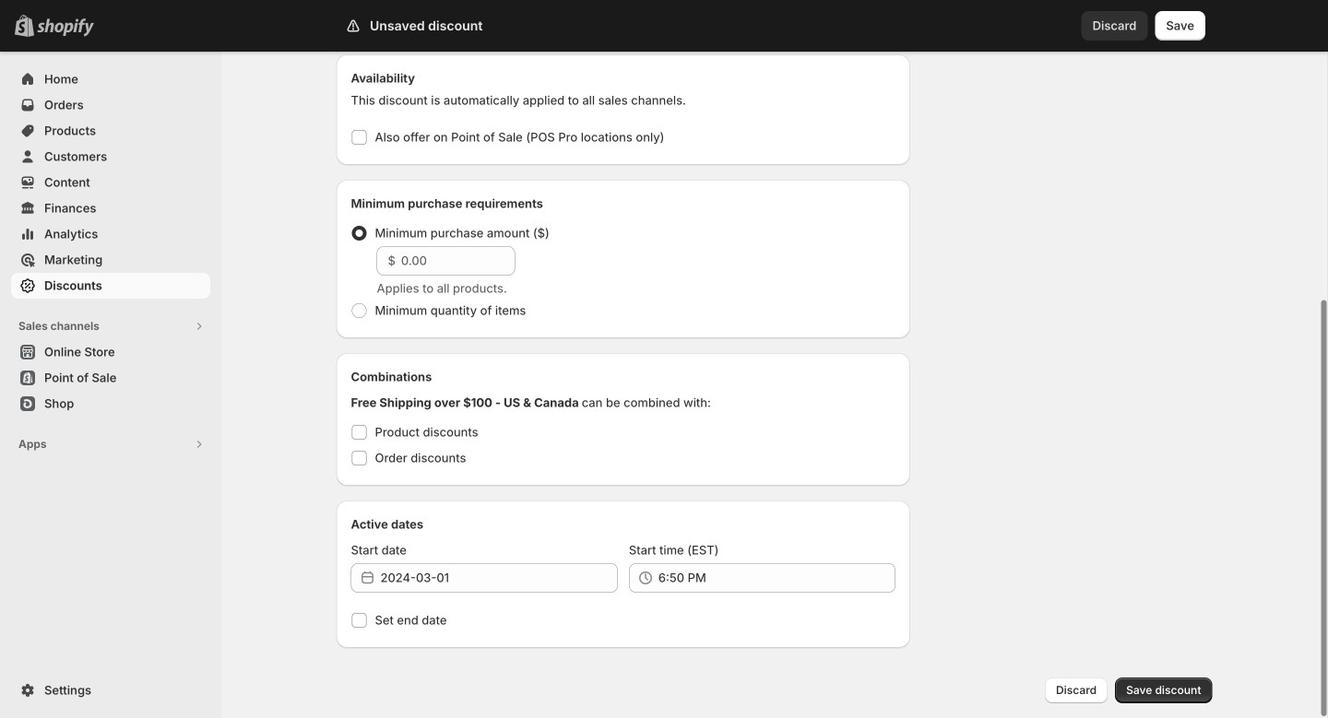 Task type: describe. For each thing, give the bounding box(es) containing it.
shopify image
[[37, 18, 94, 37]]

0.00 text field
[[401, 246, 515, 276]]



Task type: locate. For each thing, give the bounding box(es) containing it.
Enter time text field
[[659, 564, 896, 593]]

YYYY-MM-DD text field
[[381, 564, 618, 593]]



Task type: vqa. For each thing, say whether or not it's contained in the screenshot.
Enter Time "text field"
yes



